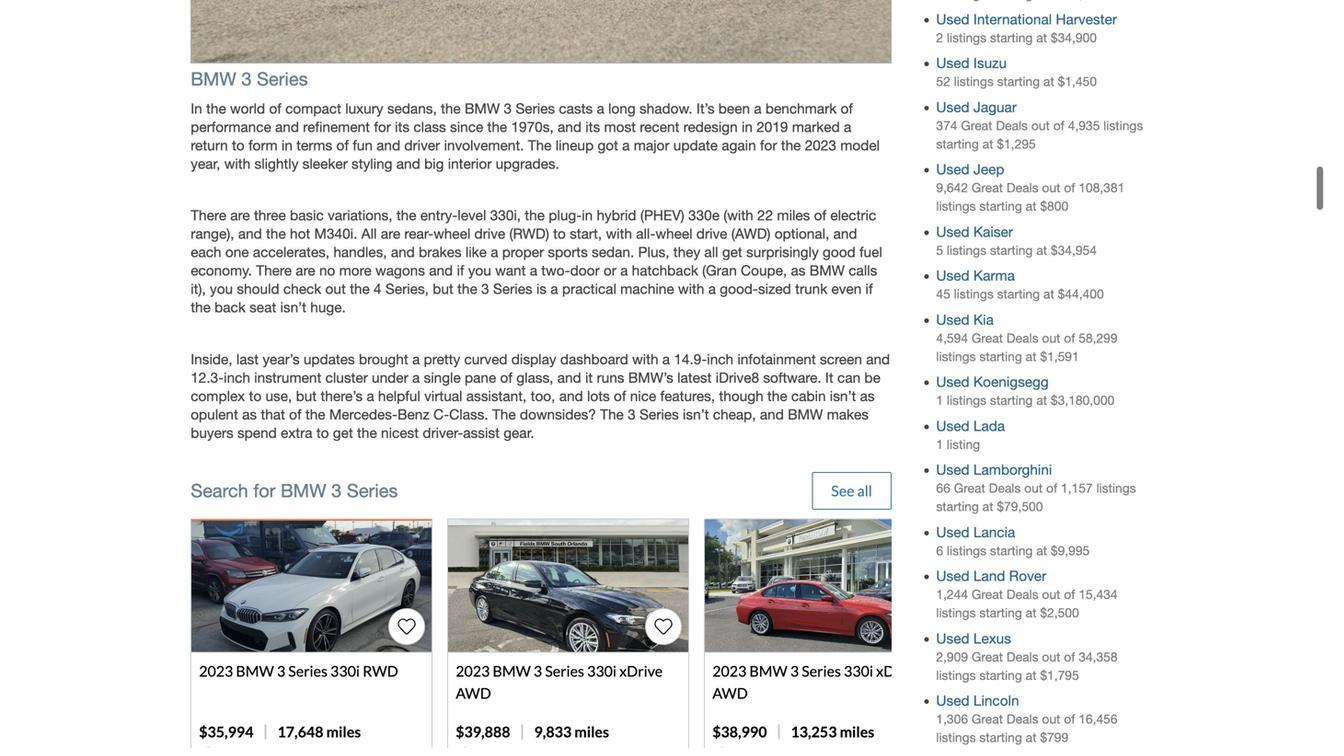 Task type: vqa. For each thing, say whether or not it's contained in the screenshot.


Task type: describe. For each thing, give the bounding box(es) containing it.
great for lincoln
[[972, 712, 1003, 727]]

bmw down extra
[[281, 480, 326, 502]]

$35,994
[[199, 723, 254, 741]]

used for used karma 45 listings starting at $44,400
[[937, 268, 970, 284]]

a up model
[[844, 119, 852, 135]]

at inside used karma 45 listings starting at $44,400
[[1044, 287, 1055, 302]]

13,253 miles
[[791, 723, 875, 741]]

2023 inside in the world of compact luxury sedans, the bmw 3 series casts a long shadow. it's been a benchmark of performance and refinement for its class since the 1970s, and its most recent redesign in 2019 marked a return to form in terms of fun and driver involvement. the lineup got a major update again for the 2023 model year, with slightly sleeker styling and big interior upgrades.
[[805, 137, 837, 154]]

with down hatchback
[[678, 281, 705, 298]]

to left use,
[[249, 388, 262, 405]]

to inside the there are three basic variations, the entry-level 330i, the plug-in hybrid (phev) 330e (with 22 miles of electric range), and the hot m340i. all are rear-wheel drive (rwd) to start, with all-wheel drive (awd) optional, and each one accelerates, handles, and brakes like a proper sports sedan. plus, they all get surprisingly good fuel economy. there are no more wagons and if you want a two-door or a hatchback (gran coupe, as bmw calls it), you should check out the 4 series, but the 3 series is a practical machine with a good-sized trunk even if the back seat isn't huge.
[[553, 226, 566, 242]]

good
[[823, 244, 856, 261]]

listings inside used karma 45 listings starting at $44,400
[[954, 287, 994, 302]]

the down '2019'
[[781, 137, 801, 154]]

awd for $38,990
[[713, 684, 748, 702]]

long
[[608, 100, 636, 117]]

2023 bmw 3 series 330i rwd image
[[192, 520, 432, 652]]

45
[[937, 287, 951, 302]]

2,909
[[937, 650, 968, 664]]

0 horizontal spatial if
[[457, 263, 464, 279]]

the down it),
[[191, 299, 211, 316]]

0 vertical spatial for
[[374, 119, 391, 135]]

great for kia
[[972, 331, 1003, 346]]

screen
[[820, 351, 862, 368]]

$800
[[1040, 199, 1069, 214]]

out inside the there are three basic variations, the entry-level 330i, the plug-in hybrid (phev) 330e (with 22 miles of electric range), and the hot m340i. all are rear-wheel drive (rwd) to start, with all-wheel drive (awd) optional, and each one accelerates, handles, and brakes like a proper sports sedan. plus, they all get surprisingly good fuel economy. there are no more wagons and if you want a two-door or a hatchback (gran coupe, as bmw calls it), you should check out the 4 series, but the 3 series is a practical machine with a good-sized trunk even if the back seat isn't huge.
[[325, 281, 346, 298]]

used for used international harvester 2 listings starting at $34,900
[[937, 11, 970, 28]]

level
[[458, 207, 486, 224]]

used for used jeep
[[937, 161, 970, 178]]

listings inside 1,244 great deals out of 15,434 listings starting at
[[937, 606, 976, 620]]

software.
[[763, 370, 822, 386]]

lineup
[[556, 137, 594, 154]]

helpful
[[378, 388, 421, 405]]

listings inside used lancia 6 listings starting at $9,995
[[947, 543, 987, 558]]

of up assistant,
[[500, 370, 513, 386]]

1 its from the left
[[395, 119, 410, 135]]

starting inside 374 great deals out of 4,935 listings starting at
[[937, 137, 979, 151]]

3 up 17,648
[[277, 662, 285, 680]]

(rwd)
[[509, 226, 549, 242]]

upgrades.
[[496, 156, 560, 172]]

and up downsides?
[[559, 388, 583, 405]]

at inside 66 great deals out of 1,157 listings starting at
[[983, 499, 994, 514]]

at inside used international harvester 2 listings starting at $34,900
[[1037, 30, 1048, 45]]

starting inside "9,642 great deals out of 108,381 listings starting at"
[[980, 199, 1023, 214]]

3 inside in the world of compact luxury sedans, the bmw 3 series casts a long shadow. it's been a benchmark of performance and refinement for its class since the 1970s, and its most recent redesign in 2019 marked a return to form in terms of fun and driver involvement. the lineup got a major update again for the 2023 model year, with slightly sleeker styling and big interior upgrades.
[[504, 100, 512, 117]]

3 inside inside, last year's updates brought a pretty curved display dashboard with a 14.9-inch infotainment screen and 12.3-inch instrument cluster under a single pane of glass, and it runs bmw's latest idrive8 software. it can be complex to use, but there's a helpful virtual assistant, too, and lots of nice features, though the cabin isn't as opulent as that of the mercedes-benz c-class. the downsides? the 3 series isn't cheap, and bmw makes buyers spend extra to get the nicest driver-assist gear.
[[628, 406, 636, 423]]

again
[[722, 137, 756, 154]]

2 wheel from the left
[[656, 226, 693, 242]]

2 horizontal spatial are
[[381, 226, 401, 242]]

bmw inside the there are three basic variations, the entry-level 330i, the plug-in hybrid (phev) 330e (with 22 miles of electric range), and the hot m340i. all are rear-wheel drive (rwd) to start, with all-wheel drive (awd) optional, and each one accelerates, handles, and brakes like a proper sports sedan. plus, they all get surprisingly good fuel economy. there are no more wagons and if you want a two-door or a hatchback (gran coupe, as bmw calls it), you should check out the 4 series, but the 3 series is a practical machine with a good-sized trunk even if the back seat isn't huge.
[[810, 263, 845, 279]]

3 down mercedes-
[[332, 480, 342, 502]]

no
[[319, 263, 335, 279]]

a up helpful
[[412, 370, 420, 386]]

c-
[[434, 406, 449, 423]]

1 for used lada
[[937, 437, 944, 452]]

search for bmw 3 series
[[191, 480, 398, 502]]

0 vertical spatial inch
[[707, 351, 734, 368]]

sedan.
[[592, 244, 634, 261]]

3 up 13,253
[[791, 662, 799, 680]]

used karma link
[[937, 268, 1015, 284]]

3 inside the there are three basic variations, the entry-level 330i, the plug-in hybrid (phev) 330e (with 22 miles of electric range), and the hot m340i. all are rear-wheel drive (rwd) to start, with all-wheel drive (awd) optional, and each one accelerates, handles, and brakes like a proper sports sedan. plus, they all get surprisingly good fuel economy. there are no more wagons and if you want a two-door or a hatchback (gran coupe, as bmw calls it), you should check out the 4 series, but the 3 series is a practical machine with a good-sized trunk even if the back seat isn't huge.
[[481, 281, 489, 298]]

2 its from the left
[[586, 119, 600, 135]]

used land rover link
[[937, 568, 1047, 585]]

2023 bmw 3 series 330i rwd
[[199, 662, 398, 680]]

shadow.
[[640, 100, 693, 117]]

and left it
[[558, 370, 581, 386]]

involvement.
[[444, 137, 524, 154]]

hot
[[290, 226, 310, 242]]

m340i.
[[314, 226, 357, 242]]

series up 17,648
[[288, 662, 328, 680]]

listings inside 66 great deals out of 1,157 listings starting at
[[1097, 481, 1136, 496]]

instrument
[[254, 370, 322, 386]]

get inside inside, last year's updates brought a pretty curved display dashboard with a 14.9-inch infotainment screen and 12.3-inch instrument cluster under a single pane of glass, and it runs bmw's latest idrive8 software. it can be complex to use, but there's a helpful virtual assistant, too, and lots of nice features, though the cabin isn't as opulent as that of the mercedes-benz c-class. the downsides? the 3 series isn't cheap, and bmw makes buyers spend extra to get the nicest driver-assist gear.
[[333, 425, 353, 441]]

been
[[719, 100, 750, 117]]

last
[[236, 351, 259, 368]]

series up 9,833 miles
[[545, 662, 585, 680]]

of up model
[[841, 100, 853, 117]]

$3,180,000
[[1051, 393, 1115, 408]]

4,594
[[937, 331, 968, 346]]

at inside "9,642 great deals out of 108,381 listings starting at"
[[1026, 199, 1037, 214]]

1 vertical spatial in
[[282, 137, 293, 154]]

that
[[261, 406, 285, 423]]

2023 bmw 3 series 330i xdrive awd for 9,833
[[456, 662, 663, 702]]

refinement
[[303, 119, 370, 135]]

and down brakes
[[429, 263, 453, 279]]

used for used kia
[[937, 311, 970, 328]]

with inside in the world of compact luxury sedans, the bmw 3 series casts a long shadow. it's been a benchmark of performance and refinement for its class since the 1970s, and its most recent redesign in 2019 marked a return to form in terms of fun and driver involvement. the lineup got a major update again for the 2023 model year, with slightly sleeker styling and big interior upgrades.
[[224, 156, 251, 172]]

it),
[[191, 281, 206, 298]]

3 up 9,833
[[534, 662, 542, 680]]

deals for lexus
[[1007, 650, 1039, 664]]

three
[[254, 207, 286, 224]]

used for used isuzu 52 listings starting at $1,450
[[937, 55, 970, 72]]

surprisingly
[[747, 244, 819, 261]]

used kia
[[937, 311, 994, 328]]

xdrive for 9,833 miles
[[620, 662, 663, 680]]

1,306
[[937, 712, 968, 727]]

deals for lamborghini
[[989, 481, 1021, 496]]

9,833 miles
[[534, 723, 609, 741]]

proper
[[502, 244, 544, 261]]

driver
[[404, 137, 440, 154]]

can
[[838, 370, 861, 386]]

slightly
[[255, 156, 299, 172]]

used lamborghini link
[[937, 462, 1052, 478]]

under
[[372, 370, 408, 386]]

to right extra
[[316, 425, 329, 441]]

and down "though"
[[760, 406, 784, 423]]

the down mercedes-
[[357, 425, 377, 441]]

of inside "9,642 great deals out of 108,381 listings starting at"
[[1064, 181, 1075, 195]]

used jaguar
[[937, 99, 1017, 115]]

the down like
[[458, 281, 477, 298]]

styling
[[352, 156, 393, 172]]

1 wheel from the left
[[434, 226, 471, 242]]

great for lamborghini
[[954, 481, 986, 496]]

bmw inside inside, last year's updates brought a pretty curved display dashboard with a 14.9-inch infotainment screen and 12.3-inch instrument cluster under a single pane of glass, and it runs bmw's latest idrive8 software. it can be complex to use, but there's a helpful virtual assistant, too, and lots of nice features, though the cabin isn't as opulent as that of the mercedes-benz c-class. the downsides? the 3 series isn't cheap, and bmw makes buyers spend extra to get the nicest driver-assist gear.
[[788, 406, 823, 423]]

with down hybrid
[[606, 226, 632, 242]]

year,
[[191, 156, 220, 172]]

lamborghini
[[974, 462, 1052, 478]]

66 great deals out of 1,157 listings starting at
[[937, 481, 1136, 514]]

a up is
[[530, 263, 538, 279]]

used for used jaguar
[[937, 99, 970, 115]]

bmw 3 series
[[191, 68, 308, 90]]

driver-
[[423, 425, 463, 441]]

great for land
[[972, 587, 1003, 602]]

lots
[[587, 388, 610, 405]]

bmw up $38,990
[[750, 662, 788, 680]]

deals for kia
[[1007, 331, 1039, 346]]

starting inside used international harvester 2 listings starting at $34,900
[[990, 30, 1033, 45]]

0 horizontal spatial for
[[253, 480, 276, 502]]

used international harvester 2 listings starting at $34,900
[[937, 11, 1117, 45]]

bmw up $35,994
[[236, 662, 274, 680]]

17,648
[[278, 723, 324, 741]]

listings inside used international harvester 2 listings starting at $34,900
[[947, 30, 987, 45]]

$44,400
[[1058, 287, 1104, 302]]

2023 for 9,833 miles
[[456, 662, 490, 680]]

1 for used koenigsegg
[[937, 393, 944, 408]]

rover
[[1010, 568, 1047, 585]]

and up the one on the top left of page
[[238, 226, 262, 242]]

used for used kaiser 5 listings starting at $34,954
[[937, 224, 970, 240]]

makes
[[827, 406, 869, 423]]

used for used koenigsegg 1 listings starting at $3,180,000
[[937, 374, 970, 390]]

a right is
[[551, 281, 558, 298]]

the up the involvement. in the top of the page
[[487, 119, 507, 135]]

1 horizontal spatial if
[[866, 281, 873, 298]]

use,
[[266, 388, 292, 405]]

of right world
[[269, 100, 282, 117]]

year's
[[263, 351, 300, 368]]

curved
[[464, 351, 508, 368]]

used for used lincoln
[[937, 693, 970, 709]]

0 horizontal spatial inch
[[224, 370, 250, 386]]

and up good
[[834, 226, 858, 242]]

starting inside 1,244 great deals out of 15,434 listings starting at
[[980, 606, 1023, 620]]

all inside see all link
[[858, 482, 873, 500]]

$2,500
[[1040, 606, 1079, 620]]

used lexus link
[[937, 630, 1012, 647]]

starting inside used karma 45 listings starting at $44,400
[[997, 287, 1040, 302]]

return
[[191, 137, 228, 154]]

or
[[604, 263, 617, 279]]

the left 4 at top
[[350, 281, 370, 298]]

the inside in the world of compact luxury sedans, the bmw 3 series casts a long shadow. it's been a benchmark of performance and refinement for its class since the 1970s, and its most recent redesign in 2019 marked a return to form in terms of fun and driver involvement. the lineup got a major update again for the 2023 model year, with slightly sleeker styling and big interior upgrades.
[[528, 137, 552, 154]]

model
[[841, 137, 880, 154]]

bmw up in
[[191, 68, 236, 90]]

the right in
[[206, 100, 226, 117]]

mercedes-
[[329, 406, 398, 423]]

starting inside "4,594 great deals out of 58,299 listings starting at"
[[980, 349, 1023, 364]]

and up "be"
[[866, 351, 890, 368]]

a up mercedes-
[[367, 388, 374, 405]]

used isuzu 52 listings starting at $1,450
[[937, 55, 1097, 89]]

miles for 9,833 miles
[[575, 723, 609, 741]]

listings inside 1,306 great deals out of 16,456 listings starting at
[[937, 730, 976, 745]]

plus,
[[638, 244, 670, 261]]

0 vertical spatial are
[[230, 207, 250, 224]]

330i,
[[490, 207, 521, 224]]

out for used kia
[[1042, 331, 1061, 346]]

of down refinement at the top left of page
[[336, 137, 349, 154]]

listings inside "9,642 great deals out of 108,381 listings starting at"
[[937, 199, 976, 214]]

electric
[[831, 207, 877, 224]]

casts
[[559, 100, 593, 117]]

and up wagons
[[391, 244, 415, 261]]

starting inside used kaiser 5 listings starting at $34,954
[[990, 243, 1033, 258]]

1 drive from the left
[[475, 226, 506, 242]]

2023 bmw 3 series 330i xdrive awd image for 9,833
[[448, 520, 689, 652]]

a left pretty
[[412, 351, 420, 368]]

2 horizontal spatial for
[[760, 137, 777, 154]]

sports
[[548, 244, 588, 261]]

to inside in the world of compact luxury sedans, the bmw 3 series casts a long shadow. it's been a benchmark of performance and refinement for its class since the 1970s, and its most recent redesign in 2019 marked a return to form in terms of fun and driver involvement. the lineup got a major update again for the 2023 model year, with slightly sleeker styling and big interior upgrades.
[[232, 137, 245, 154]]

and down driver
[[397, 156, 420, 172]]

bmw up $39,888
[[493, 662, 531, 680]]

330i for 9,833 miles
[[587, 662, 617, 680]]

great for jaguar
[[961, 118, 993, 133]]

used lamborghini
[[937, 462, 1052, 478]]

the up (rwd)
[[525, 207, 545, 224]]

a down (gran
[[709, 281, 716, 298]]

at inside 1,306 great deals out of 16,456 listings starting at
[[1026, 730, 1037, 745]]

of down runs
[[614, 388, 626, 405]]

of inside "4,594 great deals out of 58,299 listings starting at"
[[1064, 331, 1075, 346]]

like
[[466, 244, 487, 261]]

at inside "4,594 great deals out of 58,299 listings starting at"
[[1026, 349, 1037, 364]]

$34,954
[[1051, 243, 1097, 258]]

a up bmw's
[[663, 351, 670, 368]]

and up form
[[275, 119, 299, 135]]

want
[[495, 263, 526, 279]]

in inside the there are three basic variations, the entry-level 330i, the plug-in hybrid (phev) 330e (with 22 miles of electric range), and the hot m340i. all are rear-wheel drive (rwd) to start, with all-wheel drive (awd) optional, and each one accelerates, handles, and brakes like a proper sports sedan. plus, they all get surprisingly good fuel economy. there are no more wagons and if you want a two-door or a hatchback (gran coupe, as bmw calls it), you should check out the 4 series, but the 3 series is a practical machine with a good-sized trunk even if the back seat isn't huge.
[[582, 207, 593, 224]]

5
[[937, 243, 944, 258]]

good-
[[720, 281, 758, 298]]

and up styling
[[377, 137, 401, 154]]

22
[[758, 207, 773, 224]]

listings inside 374 great deals out of 4,935 listings starting at
[[1104, 118, 1144, 133]]



Task type: locate. For each thing, give the bounding box(es) containing it.
great inside 1,306 great deals out of 16,456 listings starting at
[[972, 712, 1003, 727]]

out up huge.
[[325, 281, 346, 298]]

of inside 66 great deals out of 1,157 listings starting at
[[1047, 481, 1058, 496]]

at left the $800
[[1026, 199, 1037, 214]]

there up should
[[256, 263, 292, 279]]

as up trunk
[[791, 263, 806, 279]]

starting down lincoln
[[980, 730, 1023, 745]]

machine
[[621, 281, 674, 298]]

66
[[937, 481, 951, 496]]

2 horizontal spatial isn't
[[830, 388, 856, 405]]

$1,591
[[1040, 349, 1079, 364]]

9 used from the top
[[937, 418, 970, 434]]

listings down 9,642
[[937, 199, 976, 214]]

the down software.
[[768, 388, 788, 405]]

koenigsegg
[[974, 374, 1049, 390]]

door
[[570, 263, 600, 279]]

series down nicest
[[347, 480, 398, 502]]

1 vertical spatial 1
[[937, 437, 944, 452]]

there
[[191, 207, 226, 224], [256, 263, 292, 279]]

drive down 330e
[[697, 226, 728, 242]]

back
[[215, 299, 246, 316]]

1 vertical spatial as
[[860, 388, 875, 405]]

2023 for 17,648 miles
[[199, 662, 233, 680]]

at left $44,400
[[1044, 287, 1055, 302]]

used inside used lada 1 listing
[[937, 418, 970, 434]]

the down lots
[[600, 406, 624, 423]]

1 horizontal spatial inch
[[707, 351, 734, 368]]

used koenigsegg link
[[937, 374, 1049, 390]]

1 horizontal spatial you
[[468, 263, 491, 279]]

10 used from the top
[[937, 462, 970, 478]]

0 horizontal spatial its
[[395, 119, 410, 135]]

to
[[232, 137, 245, 154], [553, 226, 566, 242], [249, 388, 262, 405], [316, 425, 329, 441]]

awd
[[456, 684, 491, 702], [713, 684, 748, 702]]

starting down kaiser
[[990, 243, 1033, 258]]

2 horizontal spatial the
[[600, 406, 624, 423]]

1 2023 bmw 3 series 330i xdrive awd image from the left
[[448, 520, 689, 652]]

isn't inside the there are three basic variations, the entry-level 330i, the plug-in hybrid (phev) 330e (with 22 miles of electric range), and the hot m340i. all are rear-wheel drive (rwd) to start, with all-wheel drive (awd) optional, and each one accelerates, handles, and brakes like a proper sports sedan. plus, they all get surprisingly good fuel economy. there are no more wagons and if you want a two-door or a hatchback (gran coupe, as bmw calls it), you should check out the 4 series, but the 3 series is a practical machine with a good-sized trunk even if the back seat isn't huge.
[[280, 299, 307, 316]]

starting up 'lexus'
[[980, 606, 1023, 620]]

practical
[[562, 281, 617, 298]]

1 inside used lada 1 listing
[[937, 437, 944, 452]]

great for jeep
[[972, 181, 1003, 195]]

bmw down good
[[810, 263, 845, 279]]

to down plug-
[[553, 226, 566, 242]]

0 horizontal spatial isn't
[[280, 299, 307, 316]]

374
[[937, 118, 958, 133]]

karma
[[974, 268, 1015, 284]]

infotainment
[[738, 351, 816, 368]]

of up '$1,795'
[[1064, 650, 1075, 664]]

listings inside 2,909 great deals out of 34,358 listings starting at
[[937, 668, 976, 683]]

5 used from the top
[[937, 224, 970, 240]]

used lancia link
[[937, 524, 1016, 541]]

0 vertical spatial you
[[468, 263, 491, 279]]

0 horizontal spatial 330i
[[331, 662, 360, 680]]

great down lincoln
[[972, 712, 1003, 727]]

are left three
[[230, 207, 250, 224]]

for right search
[[253, 480, 276, 502]]

out for used lexus
[[1042, 650, 1061, 664]]

the up rear-
[[397, 207, 417, 224]]

and
[[275, 119, 299, 135], [558, 119, 582, 135], [377, 137, 401, 154], [397, 156, 420, 172], [238, 226, 262, 242], [834, 226, 858, 242], [391, 244, 415, 261], [429, 263, 453, 279], [866, 351, 890, 368], [558, 370, 581, 386], [559, 388, 583, 405], [760, 406, 784, 423]]

features,
[[660, 388, 715, 405]]

the up since
[[441, 100, 461, 117]]

out inside 1,244 great deals out of 15,434 listings starting at
[[1042, 587, 1061, 602]]

see
[[831, 482, 855, 500]]

108,381
[[1079, 181, 1125, 195]]

0 horizontal spatial there
[[191, 207, 226, 224]]

0 horizontal spatial awd
[[456, 684, 491, 702]]

1 horizontal spatial but
[[433, 281, 454, 298]]

3 up world
[[242, 68, 252, 90]]

1 used from the top
[[937, 11, 970, 28]]

xdrive for 13,253 miles
[[876, 662, 920, 680]]

listings inside used kaiser 5 listings starting at $34,954
[[947, 243, 987, 258]]

all inside the there are three basic variations, the entry-level 330i, the plug-in hybrid (phev) 330e (with 22 miles of electric range), and the hot m340i. all are rear-wheel drive (rwd) to start, with all-wheel drive (awd) optional, and each one accelerates, handles, and brakes like a proper sports sedan. plus, they all get surprisingly good fuel economy. there are no more wagons and if you want a two-door or a hatchback (gran coupe, as bmw calls it), you should check out the 4 series, but the 3 series is a practical machine with a good-sized trunk even if the back seat isn't huge.
[[705, 244, 718, 261]]

a right or
[[621, 263, 628, 279]]

2023 bmw 3 series review lead in image
[[191, 0, 892, 63]]

but right series,
[[433, 281, 454, 298]]

0 vertical spatial but
[[433, 281, 454, 298]]

used inside used koenigsegg 1 listings starting at $3,180,000
[[937, 374, 970, 390]]

get down mercedes-
[[333, 425, 353, 441]]

0 vertical spatial in
[[742, 119, 753, 135]]

deals inside "9,642 great deals out of 108,381 listings starting at"
[[1007, 181, 1039, 195]]

a right "been"
[[754, 100, 762, 117]]

14 used from the top
[[937, 693, 970, 709]]

out for used lamborghini
[[1025, 481, 1043, 496]]

at inside the used isuzu 52 listings starting at $1,450
[[1044, 74, 1055, 89]]

assist
[[463, 425, 500, 441]]

deals for land
[[1007, 587, 1039, 602]]

great inside "9,642 great deals out of 108,381 listings starting at"
[[972, 181, 1003, 195]]

listings down used lancia link on the bottom of the page
[[947, 543, 987, 558]]

3 down nice
[[628, 406, 636, 423]]

0 vertical spatial all
[[705, 244, 718, 261]]

series inside inside, last year's updates brought a pretty curved display dashboard with a 14.9-inch infotainment screen and 12.3-inch instrument cluster under a single pane of glass, and it runs bmw's latest idrive8 software. it can be complex to use, but there's a helpful virtual assistant, too, and lots of nice features, though the cabin isn't as opulent as that of the mercedes-benz c-class. the downsides? the 3 series isn't cheap, and bmw makes buyers spend extra to get the nicest driver-assist gear.
[[640, 406, 679, 423]]

inch down last
[[224, 370, 250, 386]]

of inside the there are three basic variations, the entry-level 330i, the plug-in hybrid (phev) 330e (with 22 miles of electric range), and the hot m340i. all are rear-wheel drive (rwd) to start, with all-wheel drive (awd) optional, and each one accelerates, handles, and brakes like a proper sports sedan. plus, they all get surprisingly good fuel economy. there are no more wagons and if you want a two-door or a hatchback (gran coupe, as bmw calls it), you should check out the 4 series, but the 3 series is a practical machine with a good-sized trunk even if the back seat isn't huge.
[[814, 207, 827, 224]]

you
[[468, 263, 491, 279], [210, 281, 233, 298]]

0 horizontal spatial the
[[492, 406, 516, 423]]

7 used from the top
[[937, 311, 970, 328]]

1 horizontal spatial wheel
[[656, 226, 693, 242]]

used down 4,594
[[937, 374, 970, 390]]

used inside used international harvester 2 listings starting at $34,900
[[937, 11, 970, 28]]

2 vertical spatial as
[[242, 406, 257, 423]]

idrive8
[[716, 370, 759, 386]]

starting inside 66 great deals out of 1,157 listings starting at
[[937, 499, 979, 514]]

listings inside the used isuzu 52 listings starting at $1,450
[[954, 74, 994, 89]]

1 1 from the top
[[937, 393, 944, 408]]

with up bmw's
[[632, 351, 659, 368]]

0 horizontal spatial get
[[333, 425, 353, 441]]

2023 for 13,253 miles
[[713, 662, 747, 680]]

2 used from the top
[[937, 55, 970, 72]]

deals for lincoln
[[1007, 712, 1039, 727]]

deals for jaguar
[[996, 118, 1028, 133]]

1 horizontal spatial drive
[[697, 226, 728, 242]]

the down three
[[266, 226, 286, 242]]

4 used from the top
[[937, 161, 970, 178]]

2023 bmw 3 series 330i xdrive awd image
[[448, 520, 689, 652], [705, 520, 946, 652]]

with
[[224, 156, 251, 172], [606, 226, 632, 242], [678, 281, 705, 298], [632, 351, 659, 368]]

of inside 1,306 great deals out of 16,456 listings starting at
[[1064, 712, 1075, 727]]

used lada link
[[937, 418, 1005, 434]]

at inside used koenigsegg 1 listings starting at $3,180,000
[[1037, 393, 1048, 408]]

with inside inside, last year's updates brought a pretty curved display dashboard with a 14.9-inch infotainment screen and 12.3-inch instrument cluster under a single pane of glass, and it runs bmw's latest idrive8 software. it can be complex to use, but there's a helpful virtual assistant, too, and lots of nice features, though the cabin isn't as opulent as that of the mercedes-benz c-class. the downsides? the 3 series isn't cheap, and bmw makes buyers spend extra to get the nicest driver-assist gear.
[[632, 351, 659, 368]]

lexus
[[974, 630, 1012, 647]]

4
[[374, 281, 382, 298]]

at inside 374 great deals out of 4,935 listings starting at
[[983, 137, 994, 151]]

2 1 from the top
[[937, 437, 944, 452]]

great down used jaguar link
[[961, 118, 993, 133]]

fuel
[[860, 244, 883, 261]]

jeep
[[974, 161, 1005, 178]]

gear.
[[504, 425, 534, 441]]

1 horizontal spatial 2023 bmw 3 series 330i xdrive awd
[[713, 662, 920, 702]]

there are three basic variations, the entry-level 330i, the plug-in hybrid (phev) 330e (with 22 miles of electric range), and the hot m340i. all are rear-wheel drive (rwd) to start, with all-wheel drive (awd) optional, and each one accelerates, handles, and brakes like a proper sports sedan. plus, they all get surprisingly good fuel economy. there are no more wagons and if you want a two-door or a hatchback (gran coupe, as bmw calls it), you should check out the 4 series, but the 3 series is a practical machine with a good-sized trunk even if the back seat isn't huge.
[[191, 207, 883, 316]]

a right got
[[622, 137, 630, 154]]

wheel down (phev)
[[656, 226, 693, 242]]

2 vertical spatial for
[[253, 480, 276, 502]]

330i for 17,648 miles
[[331, 662, 360, 680]]

2023 up $39,888
[[456, 662, 490, 680]]

out for used land rover
[[1042, 587, 1061, 602]]

2 2023 bmw 3 series 330i xdrive awd image from the left
[[705, 520, 946, 652]]

0 horizontal spatial xdrive
[[620, 662, 663, 680]]

great for lexus
[[972, 650, 1003, 664]]

if
[[457, 263, 464, 279], [866, 281, 873, 298]]

series inside in the world of compact luxury sedans, the bmw 3 series casts a long shadow. it's been a benchmark of performance and refinement for its class since the 1970s, and its most recent redesign in 2019 marked a return to form in terms of fun and driver involvement. the lineup got a major update again for the 2023 model year, with slightly sleeker styling and big interior upgrades.
[[516, 100, 555, 117]]

1 horizontal spatial are
[[296, 263, 315, 279]]

1 vertical spatial you
[[210, 281, 233, 298]]

miles inside the there are three basic variations, the entry-level 330i, the plug-in hybrid (phev) 330e (with 22 miles of electric range), and the hot m340i. all are rear-wheel drive (rwd) to start, with all-wheel drive (awd) optional, and each one accelerates, handles, and brakes like a proper sports sedan. plus, they all get surprisingly good fuel economy. there are no more wagons and if you want a two-door or a hatchback (gran coupe, as bmw calls it), you should check out the 4 series, but the 3 series is a practical machine with a good-sized trunk even if the back seat isn't huge.
[[777, 207, 810, 224]]

0 vertical spatial if
[[457, 263, 464, 279]]

11 used from the top
[[937, 524, 970, 541]]

most
[[604, 119, 636, 135]]

series down nice
[[640, 406, 679, 423]]

series up 13,253
[[802, 662, 841, 680]]

starting inside 1,306 great deals out of 16,456 listings starting at
[[980, 730, 1023, 745]]

0 horizontal spatial wheel
[[434, 226, 471, 242]]

2 awd from the left
[[713, 684, 748, 702]]

1 horizontal spatial 2023 bmw 3 series 330i xdrive awd image
[[705, 520, 946, 652]]

$1,295
[[997, 137, 1036, 151]]

1 horizontal spatial get
[[722, 244, 743, 261]]

1 horizontal spatial isn't
[[683, 406, 709, 423]]

listings inside used koenigsegg 1 listings starting at $3,180,000
[[947, 393, 987, 408]]

0 vertical spatial isn't
[[280, 299, 307, 316]]

bmw inside in the world of compact luxury sedans, the bmw 3 series casts a long shadow. it's been a benchmark of performance and refinement for its class since the 1970s, and its most recent redesign in 2019 marked a return to form in terms of fun and driver involvement. the lineup got a major update again for the 2023 model year, with slightly sleeker styling and big interior upgrades.
[[465, 100, 500, 117]]

economy.
[[191, 263, 252, 279]]

0 horizontal spatial drive
[[475, 226, 506, 242]]

0 horizontal spatial all
[[705, 244, 718, 261]]

deals for jeep
[[1007, 181, 1039, 195]]

1 vertical spatial if
[[866, 281, 873, 298]]

of inside 374 great deals out of 4,935 listings starting at
[[1054, 118, 1065, 133]]

plug-
[[549, 207, 582, 224]]

16,456
[[1079, 712, 1118, 727]]

too,
[[531, 388, 555, 405]]

world
[[230, 100, 265, 117]]

used for used lada 1 listing
[[937, 418, 970, 434]]

great inside 2,909 great deals out of 34,358 listings starting at
[[972, 650, 1003, 664]]

6 used from the top
[[937, 268, 970, 284]]

marked
[[792, 119, 840, 135]]

2023 bmw 3 series 330i xdrive awd image for 13,253
[[705, 520, 946, 652]]

listings down 1,244
[[937, 606, 976, 620]]

be
[[865, 370, 881, 386]]

deals inside 2,909 great deals out of 34,358 listings starting at
[[1007, 650, 1039, 664]]

series inside the there are three basic variations, the entry-level 330i, the plug-in hybrid (phev) 330e (with 22 miles of electric range), and the hot m340i. all are rear-wheel drive (rwd) to start, with all-wheel drive (awd) optional, and each one accelerates, handles, and brakes like a proper sports sedan. plus, they all get surprisingly good fuel economy. there are no more wagons and if you want a two-door or a hatchback (gran coupe, as bmw calls it), you should check out the 4 series, but the 3 series is a practical machine with a good-sized trunk even if the back seat isn't huge.
[[493, 281, 533, 298]]

out inside 2,909 great deals out of 34,358 listings starting at
[[1042, 650, 1061, 664]]

out up $79,500 in the right bottom of the page
[[1025, 481, 1043, 496]]

used up 45
[[937, 268, 970, 284]]

out up $1,591
[[1042, 331, 1061, 346]]

at left $2,500 on the bottom of page
[[1026, 606, 1037, 620]]

2 330i from the left
[[587, 662, 617, 680]]

basic
[[290, 207, 324, 224]]

$39,888
[[456, 723, 510, 741]]

of inside 1,244 great deals out of 15,434 listings starting at
[[1064, 587, 1075, 602]]

13,253
[[791, 723, 837, 741]]

in up 'start,'
[[582, 207, 593, 224]]

starting down 66
[[937, 499, 979, 514]]

1 vertical spatial isn't
[[830, 388, 856, 405]]

starting
[[990, 30, 1033, 45], [997, 74, 1040, 89], [937, 137, 979, 151], [980, 199, 1023, 214], [990, 243, 1033, 258], [997, 287, 1040, 302], [980, 349, 1023, 364], [990, 393, 1033, 408], [937, 499, 979, 514], [990, 543, 1033, 558], [980, 606, 1023, 620], [980, 668, 1023, 683], [980, 730, 1023, 745]]

all
[[361, 226, 377, 242]]

14.9-
[[674, 351, 707, 368]]

3 used from the top
[[937, 99, 970, 115]]

deals down rover at the bottom of page
[[1007, 587, 1039, 602]]

the down '1970s,'
[[528, 137, 552, 154]]

isn't down check
[[280, 299, 307, 316]]

0 horizontal spatial 2023 bmw 3 series 330i xdrive awd
[[456, 662, 663, 702]]

used up 66
[[937, 462, 970, 478]]

series up compact
[[257, 68, 308, 90]]

since
[[450, 119, 483, 135]]

starting inside used koenigsegg 1 listings starting at $3,180,000
[[990, 393, 1033, 408]]

accelerates,
[[253, 244, 330, 261]]

1 vertical spatial but
[[296, 388, 317, 405]]

recent
[[640, 119, 680, 135]]

12 used from the top
[[937, 568, 970, 585]]

out inside 374 great deals out of 4,935 listings starting at
[[1032, 118, 1050, 133]]

for
[[374, 119, 391, 135], [760, 137, 777, 154], [253, 480, 276, 502]]

the up extra
[[305, 406, 325, 423]]

1 2023 bmw 3 series 330i xdrive awd from the left
[[456, 662, 663, 702]]

of up extra
[[289, 406, 302, 423]]

2 drive from the left
[[697, 226, 728, 242]]

used up 2
[[937, 11, 970, 28]]

of up 'optional,'
[[814, 207, 827, 224]]

(phev)
[[641, 207, 685, 224]]

starting down 374 on the top of page
[[937, 137, 979, 151]]

great right 66
[[954, 481, 986, 496]]

(awd)
[[732, 226, 771, 242]]

$1,795
[[1040, 668, 1079, 683]]

harvester
[[1056, 11, 1117, 28]]

out up $2,500 on the bottom of page
[[1042, 587, 1061, 602]]

wheel up brakes
[[434, 226, 471, 242]]

range),
[[191, 226, 234, 242]]

starting inside 2,909 great deals out of 34,358 listings starting at
[[980, 668, 1023, 683]]

deals inside 1,306 great deals out of 16,456 listings starting at
[[1007, 712, 1039, 727]]

at down koenigsegg
[[1037, 393, 1048, 408]]

at up lancia
[[983, 499, 994, 514]]

of up $1,591
[[1064, 331, 1075, 346]]

2 xdrive from the left
[[876, 662, 920, 680]]

miles right 17,648
[[326, 723, 361, 741]]

0 vertical spatial 1
[[937, 393, 944, 408]]

12.3-
[[191, 370, 224, 386]]

wagons
[[376, 263, 425, 279]]

it
[[585, 370, 593, 386]]

out inside "4,594 great deals out of 58,299 listings starting at"
[[1042, 331, 1061, 346]]

miles for 13,253 miles
[[840, 723, 875, 741]]

1 horizontal spatial there
[[256, 263, 292, 279]]

used inside used lancia 6 listings starting at $9,995
[[937, 524, 970, 541]]

listings up used isuzu link
[[947, 30, 987, 45]]

out up the $1,295
[[1032, 118, 1050, 133]]

$1,450
[[1058, 74, 1097, 89]]

0 vertical spatial there
[[191, 207, 226, 224]]

0 horizontal spatial are
[[230, 207, 250, 224]]

0 horizontal spatial as
[[242, 406, 257, 423]]

0 vertical spatial get
[[722, 244, 743, 261]]

listings inside "4,594 great deals out of 58,299 listings starting at"
[[937, 349, 976, 364]]

used for used lexus
[[937, 630, 970, 647]]

lada
[[974, 418, 1005, 434]]

listing
[[947, 437, 980, 452]]

starting inside used lancia 6 listings starting at $9,995
[[990, 543, 1033, 558]]

great down kia
[[972, 331, 1003, 346]]

awd up $39,888
[[456, 684, 491, 702]]

2 2023 bmw 3 series 330i xdrive awd from the left
[[713, 662, 920, 702]]

benz
[[398, 406, 430, 423]]

get inside the there are three basic variations, the entry-level 330i, the plug-in hybrid (phev) 330e (with 22 miles of electric range), and the hot m340i. all are rear-wheel drive (rwd) to start, with all-wheel drive (awd) optional, and each one accelerates, handles, and brakes like a proper sports sedan. plus, they all get surprisingly good fuel economy. there are no more wagons and if you want a two-door or a hatchback (gran coupe, as bmw calls it), you should check out the 4 series, but the 3 series is a practical machine with a good-sized trunk even if the back seat isn't huge.
[[722, 244, 743, 261]]

1 horizontal spatial as
[[791, 263, 806, 279]]

9,642
[[937, 181, 968, 195]]

are
[[230, 207, 250, 224], [381, 226, 401, 242], [296, 263, 315, 279]]

used up 9,642
[[937, 161, 970, 178]]

lancia
[[974, 524, 1016, 541]]

1 awd from the left
[[456, 684, 491, 702]]

1 horizontal spatial awd
[[713, 684, 748, 702]]

1 horizontal spatial xdrive
[[876, 662, 920, 680]]

2023 bmw 3 series 330i xdrive awd up 9,833
[[456, 662, 663, 702]]

but inside the there are three basic variations, the entry-level 330i, the plug-in hybrid (phev) 330e (with 22 miles of electric range), and the hot m340i. all are rear-wheel drive (rwd) to start, with all-wheel drive (awd) optional, and each one accelerates, handles, and brakes like a proper sports sedan. plus, they all get surprisingly good fuel economy. there are no more wagons and if you want a two-door or a hatchback (gran coupe, as bmw calls it), you should check out the 4 series, but the 3 series is a practical machine with a good-sized trunk even if the back seat isn't huge.
[[433, 281, 454, 298]]

3 down like
[[481, 281, 489, 298]]

of inside 2,909 great deals out of 34,358 listings starting at
[[1064, 650, 1075, 664]]

complex
[[191, 388, 245, 405]]

listings down used kaiser link
[[947, 243, 987, 258]]

1 vertical spatial get
[[333, 425, 353, 441]]

out for used lincoln
[[1042, 712, 1061, 727]]

2 horizontal spatial in
[[742, 119, 753, 135]]

glass,
[[517, 370, 554, 386]]

out for used jeep
[[1042, 181, 1061, 195]]

miles for 17,648 miles
[[326, 723, 361, 741]]

out for used jaguar
[[1032, 118, 1050, 133]]

2 vertical spatial in
[[582, 207, 593, 224]]

3 up '1970s,'
[[504, 100, 512, 117]]

used for used lamborghini
[[937, 462, 970, 478]]

sized
[[758, 281, 791, 298]]

but inside inside, last year's updates brought a pretty curved display dashboard with a 14.9-inch infotainment screen and 12.3-inch instrument cluster under a single pane of glass, and it runs bmw's latest idrive8 software. it can be complex to use, but there's a helpful virtual assistant, too, and lots of nice features, though the cabin isn't as opulent as that of the mercedes-benz c-class. the downsides? the 3 series isn't cheap, and bmw makes buyers spend extra to get the nicest driver-assist gear.
[[296, 388, 317, 405]]

used up 5
[[937, 224, 970, 240]]

series down want
[[493, 281, 533, 298]]

330i left the rwd at the bottom of the page
[[331, 662, 360, 680]]

each
[[191, 244, 221, 261]]

3 330i from the left
[[844, 662, 874, 680]]

awd for $39,888
[[456, 684, 491, 702]]

4,594 great deals out of 58,299 listings starting at
[[937, 331, 1118, 364]]

1 horizontal spatial its
[[586, 119, 600, 135]]

its down sedans,
[[395, 119, 410, 135]]

1 horizontal spatial 330i
[[587, 662, 617, 680]]

deals inside 374 great deals out of 4,935 listings starting at
[[996, 118, 1028, 133]]

13 used from the top
[[937, 630, 970, 647]]

1 vertical spatial are
[[381, 226, 401, 242]]

nice
[[630, 388, 657, 405]]

0 horizontal spatial but
[[296, 388, 317, 405]]

a right like
[[491, 244, 498, 261]]

1 horizontal spatial in
[[582, 207, 593, 224]]

seat
[[250, 299, 276, 316]]

(gran
[[702, 263, 737, 279]]

used lada 1 listing
[[937, 418, 1005, 452]]

at inside 1,244 great deals out of 15,434 listings starting at
[[1026, 606, 1037, 620]]

at inside 2,909 great deals out of 34,358 listings starting at
[[1026, 668, 1037, 683]]

deals inside 66 great deals out of 1,157 listings starting at
[[989, 481, 1021, 496]]

of up $2,500 on the bottom of page
[[1064, 587, 1075, 602]]

1 inside used koenigsegg 1 listings starting at $3,180,000
[[937, 393, 944, 408]]

1 vertical spatial for
[[760, 137, 777, 154]]

1 horizontal spatial for
[[374, 119, 391, 135]]

0 vertical spatial as
[[791, 263, 806, 279]]

$9,995
[[1051, 543, 1090, 558]]

great inside 66 great deals out of 1,157 listings starting at
[[954, 481, 986, 496]]

374 great deals out of 4,935 listings starting at
[[937, 118, 1144, 151]]

out inside 1,306 great deals out of 16,456 listings starting at
[[1042, 712, 1061, 727]]

starting down lancia
[[990, 543, 1033, 558]]

updates
[[304, 351, 355, 368]]

used inside used kaiser 5 listings starting at $34,954
[[937, 224, 970, 240]]

0 horizontal spatial you
[[210, 281, 233, 298]]

1,244 great deals out of 15,434 listings starting at
[[937, 587, 1118, 620]]

1 xdrive from the left
[[620, 662, 663, 680]]

great inside 374 great deals out of 4,935 listings starting at
[[961, 118, 993, 133]]

a left long at the top left of the page
[[597, 100, 605, 117]]

deals down the $1,295
[[1007, 181, 1039, 195]]

2 vertical spatial isn't
[[683, 406, 709, 423]]

330i for 13,253 miles
[[844, 662, 874, 680]]

deals inside 1,244 great deals out of 15,434 listings starting at
[[1007, 587, 1039, 602]]

1 horizontal spatial all
[[858, 482, 873, 500]]

used lancia 6 listings starting at $9,995
[[937, 524, 1090, 558]]

out inside 66 great deals out of 1,157 listings starting at
[[1025, 481, 1043, 496]]

are up check
[[296, 263, 315, 279]]

huge.
[[310, 299, 346, 316]]

used up 6
[[937, 524, 970, 541]]

great inside "4,594 great deals out of 58,299 listings starting at"
[[972, 331, 1003, 346]]

2023 bmw 3 series 330i xdrive awd for 13,253
[[713, 662, 920, 702]]

at inside used kaiser 5 listings starting at $34,954
[[1037, 243, 1048, 258]]

though
[[719, 388, 764, 405]]

1,157
[[1061, 481, 1093, 496]]

starting inside the used isuzu 52 listings starting at $1,450
[[997, 74, 1040, 89]]

used inside the used isuzu 52 listings starting at $1,450
[[937, 55, 970, 72]]

2 vertical spatial are
[[296, 263, 315, 279]]

2 horizontal spatial as
[[860, 388, 875, 405]]

rear-
[[404, 226, 434, 242]]

out inside "9,642 great deals out of 108,381 listings starting at"
[[1042, 181, 1061, 195]]

2 horizontal spatial 330i
[[844, 662, 874, 680]]

used for used lancia 6 listings starting at $9,995
[[937, 524, 970, 541]]

deals inside "4,594 great deals out of 58,299 listings starting at"
[[1007, 331, 1039, 346]]

1 vertical spatial all
[[858, 482, 873, 500]]

hybrid
[[597, 207, 637, 224]]

1 horizontal spatial the
[[528, 137, 552, 154]]

0 horizontal spatial in
[[282, 137, 293, 154]]

1 330i from the left
[[331, 662, 360, 680]]

great down 'lexus'
[[972, 650, 1003, 664]]

and up lineup
[[558, 119, 582, 135]]

extra
[[281, 425, 313, 441]]

1 vertical spatial there
[[256, 263, 292, 279]]

assistant,
[[466, 388, 527, 405]]

8 used from the top
[[937, 374, 970, 390]]

as inside the there are three basic variations, the entry-level 330i, the plug-in hybrid (phev) 330e (with 22 miles of electric range), and the hot m340i. all are rear-wheel drive (rwd) to start, with all-wheel drive (awd) optional, and each one accelerates, handles, and brakes like a proper sports sedan. plus, they all get surprisingly good fuel economy. there are no more wagons and if you want a two-door or a hatchback (gran coupe, as bmw calls it), you should check out the 4 series, but the 3 series is a practical machine with a good-sized trunk even if the back seat isn't huge.
[[791, 263, 806, 279]]

at inside used lancia 6 listings starting at $9,995
[[1037, 543, 1048, 558]]

as
[[791, 263, 806, 279], [860, 388, 875, 405], [242, 406, 257, 423]]

used for used land rover
[[937, 568, 970, 585]]

1 vertical spatial inch
[[224, 370, 250, 386]]

with down form
[[224, 156, 251, 172]]

0 horizontal spatial 2023 bmw 3 series 330i xdrive awd image
[[448, 520, 689, 652]]



